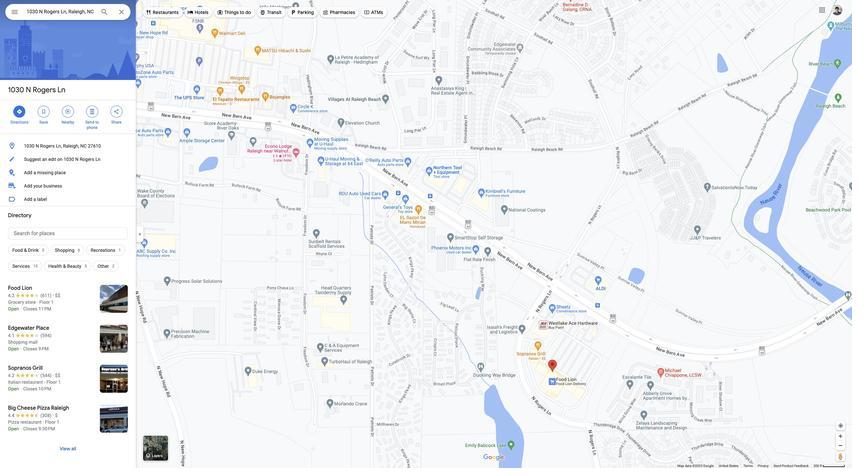 Task type: describe. For each thing, give the bounding box(es) containing it.
add for add a label
[[24, 197, 32, 202]]

 things to do
[[217, 9, 251, 16]]

to inside  things to do
[[240, 9, 245, 15]]

n for 1030 n rogers ln
[[26, 85, 31, 95]]

price: inexpensive image
[[55, 413, 58, 418]]

4.4 stars 308 reviews image
[[8, 412, 52, 419]]

(308)
[[40, 413, 52, 418]]

health & beauty 5
[[48, 264, 87, 269]]

1 for food lion
[[51, 300, 54, 305]]

other 2
[[98, 264, 115, 269]]

zoom out image
[[839, 443, 844, 448]]

1 for sopranos grill
[[58, 380, 61, 385]]


[[146, 9, 152, 16]]

drink
[[28, 248, 39, 253]]

open for sopranos
[[8, 386, 19, 391]]


[[260, 9, 266, 16]]

1 for big cheese pizza raleigh
[[57, 419, 59, 425]]

1030 inside button
[[64, 157, 74, 162]]

9 pm
[[38, 346, 49, 352]]

data
[[686, 464, 692, 468]]

floor for grill
[[47, 380, 57, 385]]

grocery store · floor 1 open ⋅ closes 11 pm
[[8, 300, 54, 312]]

none text field inside the "1030 n rogers ln" main content
[[8, 228, 128, 240]]

product
[[783, 464, 794, 468]]

 pharmacies
[[323, 9, 355, 16]]

privacy button
[[759, 464, 769, 468]]

parking
[[298, 9, 314, 15]]

shopping mall open ⋅ closes 9 pm
[[8, 340, 49, 352]]

edgewater
[[8, 325, 35, 332]]

27610
[[88, 143, 101, 149]]

suggest an edit on 1030 n rogers ln
[[24, 157, 101, 162]]

restaurant for grill
[[22, 380, 43, 385]]

 restaurants
[[146, 9, 179, 16]]

directions
[[10, 120, 28, 125]]

restaurants
[[153, 9, 179, 15]]

closes inside shopping mall open ⋅ closes 9 pm
[[23, 346, 37, 352]]

business
[[44, 183, 62, 189]]

an
[[42, 157, 47, 162]]

1030 n rogers ln
[[8, 85, 65, 95]]

15
[[33, 264, 38, 269]]

4.1 stars 594 reviews image
[[8, 332, 52, 339]]

pharmacies
[[330, 9, 355, 15]]

 transit
[[260, 9, 282, 16]]

1030 N Rogers Ln, Raleigh, NC 27610 field
[[5, 4, 131, 20]]

feedback
[[795, 464, 809, 468]]

raleigh
[[51, 405, 69, 411]]

add your business link
[[0, 179, 136, 193]]

mall
[[29, 340, 38, 345]]

1030 n rogers ln, raleigh, nc 27610
[[24, 143, 101, 149]]

actions for 1030 n rogers ln region
[[0, 100, 136, 134]]

united states
[[719, 464, 739, 468]]

· $$ for lion
[[53, 293, 60, 298]]

united states button
[[719, 464, 739, 468]]

(611)
[[40, 293, 52, 298]]

food for food & drink 5
[[12, 248, 23, 253]]

· left price: moderate icon
[[53, 293, 54, 298]]


[[364, 9, 370, 16]]

shopping for shopping
[[55, 248, 75, 253]]

⋅ for big
[[20, 426, 22, 431]]

2
[[112, 264, 115, 269]]

add your business
[[24, 183, 62, 189]]

view
[[60, 446, 70, 452]]

store
[[25, 300, 36, 305]]

200 ft
[[814, 464, 823, 468]]

suggest
[[24, 157, 41, 162]]

· inside italian restaurant · floor 1 open ⋅ closes 10 pm
[[44, 380, 45, 385]]

things
[[225, 9, 239, 15]]

11 pm
[[38, 306, 51, 312]]

1030 n rogers ln main content
[[0, 0, 136, 468]]


[[65, 108, 71, 115]]

google maps element
[[0, 0, 853, 468]]

price: moderate image
[[55, 373, 60, 378]]

floor for cheese
[[45, 419, 56, 425]]

states
[[730, 464, 739, 468]]

©2023
[[693, 464, 703, 468]]

send product feedback
[[774, 464, 809, 468]]

1030 n rogers ln, raleigh, nc 27610 button
[[0, 139, 136, 153]]

open for big
[[8, 426, 19, 431]]

suggest an edit on 1030 n rogers ln button
[[0, 153, 136, 166]]

& for beauty
[[63, 264, 66, 269]]

send to phone
[[85, 120, 99, 130]]

floor for lion
[[39, 300, 50, 305]]

sopranos grill
[[8, 365, 43, 372]]

raleigh,
[[63, 143, 79, 149]]

grill
[[32, 365, 43, 372]]

 atms
[[364, 9, 383, 16]]

transit
[[267, 9, 282, 15]]

(544)
[[40, 373, 52, 378]]


[[217, 9, 223, 16]]

italian
[[8, 380, 21, 385]]

· inside grocery store · floor 1 open ⋅ closes 11 pm
[[37, 300, 38, 305]]

closes for lion
[[23, 306, 37, 312]]

atms
[[371, 9, 383, 15]]

1030 for 1030 n rogers ln, raleigh, nc 27610
[[24, 143, 34, 149]]

ln inside button
[[96, 157, 101, 162]]

4.2 for food lion
[[8, 293, 14, 298]]

add a label
[[24, 197, 47, 202]]

nc
[[80, 143, 87, 149]]

nearby
[[62, 120, 74, 125]]

privacy
[[759, 464, 769, 468]]

big
[[8, 405, 16, 411]]

label
[[37, 197, 47, 202]]

cheese
[[17, 405, 36, 411]]

view all
[[60, 446, 76, 452]]

closes for cheese
[[23, 426, 37, 431]]

open for food
[[8, 306, 19, 312]]

send for send to phone
[[85, 120, 94, 125]]

200
[[814, 464, 820, 468]]

all
[[71, 446, 76, 452]]

rogers inside button
[[80, 157, 94, 162]]

⋅ inside shopping mall open ⋅ closes 9 pm
[[20, 346, 22, 352]]

missing
[[37, 170, 53, 175]]

collapse side panel image
[[136, 230, 144, 238]]

place
[[36, 325, 49, 332]]

lion
[[22, 285, 32, 292]]

rogers for ln
[[33, 85, 56, 95]]

grocery
[[8, 300, 24, 305]]

services
[[12, 264, 30, 269]]

4.2 for sopranos grill
[[8, 373, 14, 378]]

your
[[33, 183, 42, 189]]

view all button
[[53, 441, 83, 457]]



Task type: locate. For each thing, give the bounding box(es) containing it.
other
[[98, 264, 109, 269]]

1 vertical spatial floor
[[47, 380, 57, 385]]

2 open from the top
[[8, 346, 19, 352]]

closes down '4.4 stars 308 reviews' image
[[23, 426, 37, 431]]

1 vertical spatial &
[[63, 264, 66, 269]]

⋅ for sopranos
[[20, 386, 22, 391]]

restaurant
[[22, 380, 43, 385], [20, 419, 42, 425]]

closes for grill
[[23, 386, 37, 391]]

2 a from the top
[[33, 197, 36, 202]]

1 vertical spatial n
[[36, 143, 39, 149]]

restaurant down '4.4 stars 308 reviews' image
[[20, 419, 42, 425]]

$$ for sopranos grill
[[55, 373, 60, 378]]

add a label button
[[0, 193, 136, 206]]

open inside shopping mall open ⋅ closes 9 pm
[[8, 346, 19, 352]]

directory
[[8, 212, 32, 219]]

3 open from the top
[[8, 386, 19, 391]]

1 horizontal spatial send
[[774, 464, 782, 468]]

5 right the beauty
[[85, 264, 87, 269]]

n inside button
[[75, 157, 79, 162]]

open inside the pizza restaurant · floor 1 open ⋅ closes 9:30 pm
[[8, 426, 19, 431]]

to inside send to phone
[[95, 120, 99, 125]]

closes down store
[[23, 306, 37, 312]]

5 inside health & beauty 5
[[85, 264, 87, 269]]

1 horizontal spatial shopping
[[55, 248, 75, 253]]

4 open from the top
[[8, 426, 19, 431]]

0 vertical spatial 1030
[[8, 85, 24, 95]]

2 4.2 from the top
[[8, 373, 14, 378]]

sopranos
[[8, 365, 31, 372]]

pizza up (308)
[[37, 405, 50, 411]]

send up phone
[[85, 120, 94, 125]]

1 vertical spatial $$
[[55, 373, 60, 378]]

0 vertical spatial rogers
[[33, 85, 56, 95]]

closes inside the pizza restaurant · floor 1 open ⋅ closes 9:30 pm
[[23, 426, 37, 431]]

4.2 up italian
[[8, 373, 14, 378]]

food left drink
[[12, 248, 23, 253]]

food lion
[[8, 285, 32, 292]]

0 vertical spatial ln
[[58, 85, 65, 95]]

1 inside italian restaurant · floor 1 open ⋅ closes 10 pm
[[58, 380, 61, 385]]

n
[[26, 85, 31, 95], [36, 143, 39, 149], [75, 157, 79, 162]]

1 · $$ from the top
[[53, 293, 60, 298]]

2 vertical spatial rogers
[[80, 157, 94, 162]]

open down 4.1
[[8, 346, 19, 352]]

⋅ inside grocery store · floor 1 open ⋅ closes 11 pm
[[20, 306, 22, 312]]

·
[[53, 293, 54, 298], [37, 300, 38, 305], [53, 373, 54, 378], [44, 380, 45, 385], [53, 413, 54, 418], [43, 419, 44, 425]]

1 horizontal spatial pizza
[[37, 405, 50, 411]]

⋅ for food
[[20, 306, 22, 312]]

1 vertical spatial 4.2
[[8, 373, 14, 378]]

0 vertical spatial a
[[33, 170, 36, 175]]

2 add from the top
[[24, 183, 32, 189]]

closes inside italian restaurant · floor 1 open ⋅ closes 10 pm
[[23, 386, 37, 391]]

(594)
[[40, 333, 52, 338]]

0 horizontal spatial &
[[24, 248, 27, 253]]

0 vertical spatial restaurant
[[22, 380, 43, 385]]

floor up 11 pm
[[39, 300, 50, 305]]

2 vertical spatial n
[[75, 157, 79, 162]]

⋅ down grocery
[[20, 306, 22, 312]]

1 vertical spatial add
[[24, 183, 32, 189]]

1 down (611)
[[51, 300, 54, 305]]

hotels
[[195, 9, 209, 15]]

show your location image
[[839, 423, 845, 429]]

None field
[[27, 8, 95, 16]]

food left lion
[[8, 285, 21, 292]]

shopping left 6
[[55, 248, 75, 253]]

· $$ right (611)
[[53, 293, 60, 298]]

ln up 
[[58, 85, 65, 95]]

big cheese pizza raleigh
[[8, 405, 69, 411]]

1 $$ from the top
[[55, 293, 60, 298]]

1 vertical spatial a
[[33, 197, 36, 202]]

10 pm
[[38, 386, 51, 391]]

open down 4.4
[[8, 426, 19, 431]]

shopping for shopping mall
[[8, 340, 28, 345]]

1 right recreations
[[119, 248, 121, 253]]

· down (308)
[[43, 419, 44, 425]]

⋅ down italian
[[20, 386, 22, 391]]

ln down "27610"
[[96, 157, 101, 162]]

1 vertical spatial food
[[8, 285, 21, 292]]

open
[[8, 306, 19, 312], [8, 346, 19, 352], [8, 386, 19, 391], [8, 426, 19, 431]]

price: moderate image
[[55, 293, 60, 298]]

1 closes from the top
[[23, 306, 37, 312]]

layers
[[152, 454, 163, 458]]

0 vertical spatial send
[[85, 120, 94, 125]]

1030 up 
[[8, 85, 24, 95]]


[[187, 9, 193, 16]]

open inside grocery store · floor 1 open ⋅ closes 11 pm
[[8, 306, 19, 312]]

1 vertical spatial · $$
[[53, 373, 60, 378]]

0 vertical spatial to
[[240, 9, 245, 15]]

footer inside google maps element
[[678, 464, 814, 468]]

add a missing place button
[[0, 166, 136, 179]]

send left "product"
[[774, 464, 782, 468]]

add inside 'add a label' button
[[24, 197, 32, 202]]

2 · $$ from the top
[[53, 373, 60, 378]]

2 ⋅ from the top
[[20, 346, 22, 352]]

· right store
[[37, 300, 38, 305]]

0 vertical spatial floor
[[39, 300, 50, 305]]

closes down 4.2 stars 544 reviews image in the bottom left of the page
[[23, 386, 37, 391]]

0 vertical spatial food
[[12, 248, 23, 253]]

shopping
[[55, 248, 75, 253], [8, 340, 28, 345]]

· $
[[53, 413, 58, 418]]

0 horizontal spatial to
[[95, 120, 99, 125]]

1 vertical spatial restaurant
[[20, 419, 42, 425]]

open down italian
[[8, 386, 19, 391]]

ft
[[821, 464, 823, 468]]

closes down the mall
[[23, 346, 37, 352]]

⋅ inside italian restaurant · floor 1 open ⋅ closes 10 pm
[[20, 386, 22, 391]]

to left do
[[240, 9, 245, 15]]

4.2 stars 544 reviews image
[[8, 372, 52, 379]]

2 vertical spatial 1030
[[64, 157, 74, 162]]

1 vertical spatial rogers
[[40, 143, 55, 149]]

rogers up 
[[33, 85, 56, 95]]

0 horizontal spatial ln
[[58, 85, 65, 95]]

beauty
[[67, 264, 81, 269]]

$$
[[55, 293, 60, 298], [55, 373, 60, 378]]

1 horizontal spatial ln
[[96, 157, 101, 162]]

&
[[24, 248, 27, 253], [63, 264, 66, 269]]

send inside button
[[774, 464, 782, 468]]

5 for health & beauty
[[85, 264, 87, 269]]

1030 up suggest
[[24, 143, 34, 149]]

1 ⋅ from the top
[[20, 306, 22, 312]]

1030 inside button
[[24, 143, 34, 149]]

1030 for 1030 n rogers ln
[[8, 85, 24, 95]]

$$ for food lion
[[55, 293, 60, 298]]

add a missing place
[[24, 170, 66, 175]]

2 vertical spatial add
[[24, 197, 32, 202]]

· $$ right (544) in the left of the page
[[53, 373, 60, 378]]

$$ right (611)
[[55, 293, 60, 298]]

 parking
[[291, 9, 314, 16]]

open inside italian restaurant · floor 1 open ⋅ closes 10 pm
[[8, 386, 19, 391]]

& for drink
[[24, 248, 27, 253]]

 button
[[5, 4, 24, 21]]

2 horizontal spatial n
[[75, 157, 79, 162]]

⋅ inside the pizza restaurant · floor 1 open ⋅ closes 9:30 pm
[[20, 426, 22, 431]]

· inside the pizza restaurant · floor 1 open ⋅ closes 9:30 pm
[[43, 419, 44, 425]]

⋅ down 4.1 stars 594 reviews image
[[20, 346, 22, 352]]

& right 'health'
[[63, 264, 66, 269]]

1 down price: moderate image
[[58, 380, 61, 385]]

edit
[[48, 157, 56, 162]]

on
[[57, 157, 63, 162]]

9:30 pm
[[38, 426, 55, 431]]

shopping 6
[[55, 248, 80, 253]]

to up phone
[[95, 120, 99, 125]]

place
[[55, 170, 66, 175]]

floor up the 9:30 pm on the bottom
[[45, 419, 56, 425]]

0 vertical spatial n
[[26, 85, 31, 95]]

add inside add your business 'link'
[[24, 183, 32, 189]]

1 vertical spatial send
[[774, 464, 782, 468]]

1 horizontal spatial n
[[36, 143, 39, 149]]

1 inside recreations 1
[[119, 248, 121, 253]]

0 vertical spatial &
[[24, 248, 27, 253]]

open down grocery
[[8, 306, 19, 312]]

0 horizontal spatial 5
[[42, 248, 44, 253]]

1 down price: inexpensive "icon"
[[57, 419, 59, 425]]

⋅ down '4.4 stars 308 reviews' image
[[20, 426, 22, 431]]

restaurant down 4.2 stars 544 reviews image in the bottom left of the page
[[22, 380, 43, 385]]

google account: nolan park  
(nolan.park@adept.ai) image
[[833, 5, 843, 15]]

4.2 inside 4.2 stars 544 reviews image
[[8, 373, 14, 378]]

shopping down 4.1
[[8, 340, 28, 345]]

None text field
[[8, 228, 128, 240]]

floor inside the pizza restaurant · floor 1 open ⋅ closes 9:30 pm
[[45, 419, 56, 425]]

1 a from the top
[[33, 170, 36, 175]]

2 $$ from the top
[[55, 373, 60, 378]]

pizza
[[37, 405, 50, 411], [8, 419, 19, 425]]

 hotels
[[187, 9, 209, 16]]

2 closes from the top
[[23, 346, 37, 352]]

5 for food & drink
[[42, 248, 44, 253]]

 search field
[[5, 4, 131, 21]]

1 open from the top
[[8, 306, 19, 312]]

1 vertical spatial shopping
[[8, 340, 28, 345]]

rogers down nc
[[80, 157, 94, 162]]

shopping inside shopping mall open ⋅ closes 9 pm
[[8, 340, 28, 345]]

0 horizontal spatial pizza
[[8, 419, 19, 425]]

closes inside grocery store · floor 1 open ⋅ closes 11 pm
[[23, 306, 37, 312]]

0 vertical spatial 4.2
[[8, 293, 14, 298]]

add for add your business
[[24, 183, 32, 189]]

rogers for ln,
[[40, 143, 55, 149]]

& left drink
[[24, 248, 27, 253]]

floor down price: moderate image
[[47, 380, 57, 385]]

map data ©2023 google
[[678, 464, 714, 468]]

1 vertical spatial 1030
[[24, 143, 34, 149]]

0 vertical spatial shopping
[[55, 248, 75, 253]]

1030 right on
[[64, 157, 74, 162]]

4.2
[[8, 293, 14, 298], [8, 373, 14, 378]]

add inside 'add a missing place' button
[[24, 170, 32, 175]]

food for food lion
[[8, 285, 21, 292]]

1 vertical spatial ln
[[96, 157, 101, 162]]

3 add from the top
[[24, 197, 32, 202]]


[[11, 7, 19, 17]]

do
[[246, 9, 251, 15]]

4.2 inside 4.2 stars 611 reviews image
[[8, 293, 14, 298]]

a left missing
[[33, 170, 36, 175]]

rogers left 'ln,'
[[40, 143, 55, 149]]

5 inside 'food & drink 5'
[[42, 248, 44, 253]]

add for add a missing place
[[24, 170, 32, 175]]

2 vertical spatial floor
[[45, 419, 56, 425]]

pizza restaurant · floor 1 open ⋅ closes 9:30 pm
[[8, 419, 59, 431]]

1 inside grocery store · floor 1 open ⋅ closes 11 pm
[[51, 300, 54, 305]]

1 vertical spatial pizza
[[8, 419, 19, 425]]


[[323, 9, 329, 16]]

1 horizontal spatial to
[[240, 9, 245, 15]]

0 horizontal spatial shopping
[[8, 340, 28, 345]]

0 horizontal spatial n
[[26, 85, 31, 95]]

add
[[24, 170, 32, 175], [24, 183, 32, 189], [24, 197, 32, 202]]

pizza inside the pizza restaurant · floor 1 open ⋅ closes 9:30 pm
[[8, 419, 19, 425]]

restaurant for cheese
[[20, 419, 42, 425]]

1 vertical spatial 5
[[85, 264, 87, 269]]

· up 10 pm
[[44, 380, 45, 385]]

0 vertical spatial pizza
[[37, 405, 50, 411]]

to
[[240, 9, 245, 15], [95, 120, 99, 125]]

· $$ for grill
[[53, 373, 60, 378]]

rogers inside button
[[40, 143, 55, 149]]

recreations
[[91, 248, 115, 253]]

0 vertical spatial $$
[[55, 293, 60, 298]]

4.4
[[8, 413, 14, 418]]


[[16, 108, 22, 115]]

a for label
[[33, 197, 36, 202]]

add left the label
[[24, 197, 32, 202]]

recreations 1
[[91, 248, 121, 253]]

$
[[55, 413, 58, 418]]

200 ft button
[[814, 464, 846, 468]]

services 15
[[12, 264, 38, 269]]

terms
[[744, 464, 754, 468]]

3 ⋅ from the top
[[20, 386, 22, 391]]

4 ⋅ from the top
[[20, 426, 22, 431]]

$$ right (544) in the left of the page
[[55, 373, 60, 378]]

0 vertical spatial · $$
[[53, 293, 60, 298]]

send product feedback button
[[774, 464, 809, 468]]


[[291, 9, 297, 16]]

4.2 up grocery
[[8, 293, 14, 298]]

floor inside italian restaurant · floor 1 open ⋅ closes 10 pm
[[47, 380, 57, 385]]

italian restaurant · floor 1 open ⋅ closes 10 pm
[[8, 380, 61, 391]]

5
[[42, 248, 44, 253], [85, 264, 87, 269]]


[[41, 108, 47, 115]]

footer
[[678, 464, 814, 468]]

· left price: inexpensive "icon"
[[53, 413, 54, 418]]

restaurant inside italian restaurant · floor 1 open ⋅ closes 10 pm
[[22, 380, 43, 385]]

1
[[119, 248, 121, 253], [51, 300, 54, 305], [58, 380, 61, 385], [57, 419, 59, 425]]

a for missing
[[33, 170, 36, 175]]

ln
[[58, 85, 65, 95], [96, 157, 101, 162]]

1 vertical spatial to
[[95, 120, 99, 125]]

footer containing map data ©2023 google
[[678, 464, 814, 468]]

floor inside grocery store · floor 1 open ⋅ closes 11 pm
[[39, 300, 50, 305]]

4 closes from the top
[[23, 426, 37, 431]]

send for send product feedback
[[774, 464, 782, 468]]

1 horizontal spatial 5
[[85, 264, 87, 269]]

none field inside 1030 n rogers ln, raleigh, nc 27610 field
[[27, 8, 95, 16]]

show street view coverage image
[[837, 451, 846, 461]]

4.2 stars 611 reviews image
[[8, 292, 52, 299]]

send inside send to phone
[[85, 120, 94, 125]]

0 vertical spatial add
[[24, 170, 32, 175]]

1 inside the pizza restaurant · floor 1 open ⋅ closes 9:30 pm
[[57, 419, 59, 425]]

· $$
[[53, 293, 60, 298], [53, 373, 60, 378]]

3 closes from the top
[[23, 386, 37, 391]]

a left the label
[[33, 197, 36, 202]]

restaurant inside the pizza restaurant · floor 1 open ⋅ closes 9:30 pm
[[20, 419, 42, 425]]

⋅
[[20, 306, 22, 312], [20, 346, 22, 352], [20, 386, 22, 391], [20, 426, 22, 431]]

add down suggest
[[24, 170, 32, 175]]

n for 1030 n rogers ln, raleigh, nc 27610
[[36, 143, 39, 149]]

terms button
[[744, 464, 754, 468]]

4.1
[[8, 333, 14, 338]]

1 4.2 from the top
[[8, 293, 14, 298]]

n inside button
[[36, 143, 39, 149]]

1 horizontal spatial &
[[63, 264, 66, 269]]

5 right drink
[[42, 248, 44, 253]]

add left your
[[24, 183, 32, 189]]

0 horizontal spatial send
[[85, 120, 94, 125]]

0 vertical spatial 5
[[42, 248, 44, 253]]

pizza down 4.4
[[8, 419, 19, 425]]

· left price: moderate image
[[53, 373, 54, 378]]

1 add from the top
[[24, 170, 32, 175]]

zoom in image
[[839, 434, 844, 439]]



Task type: vqa. For each thing, say whether or not it's contained in the screenshot.
Open inside Grocery store · Floor 1 Open ⋅ Closes 11 PM
yes



